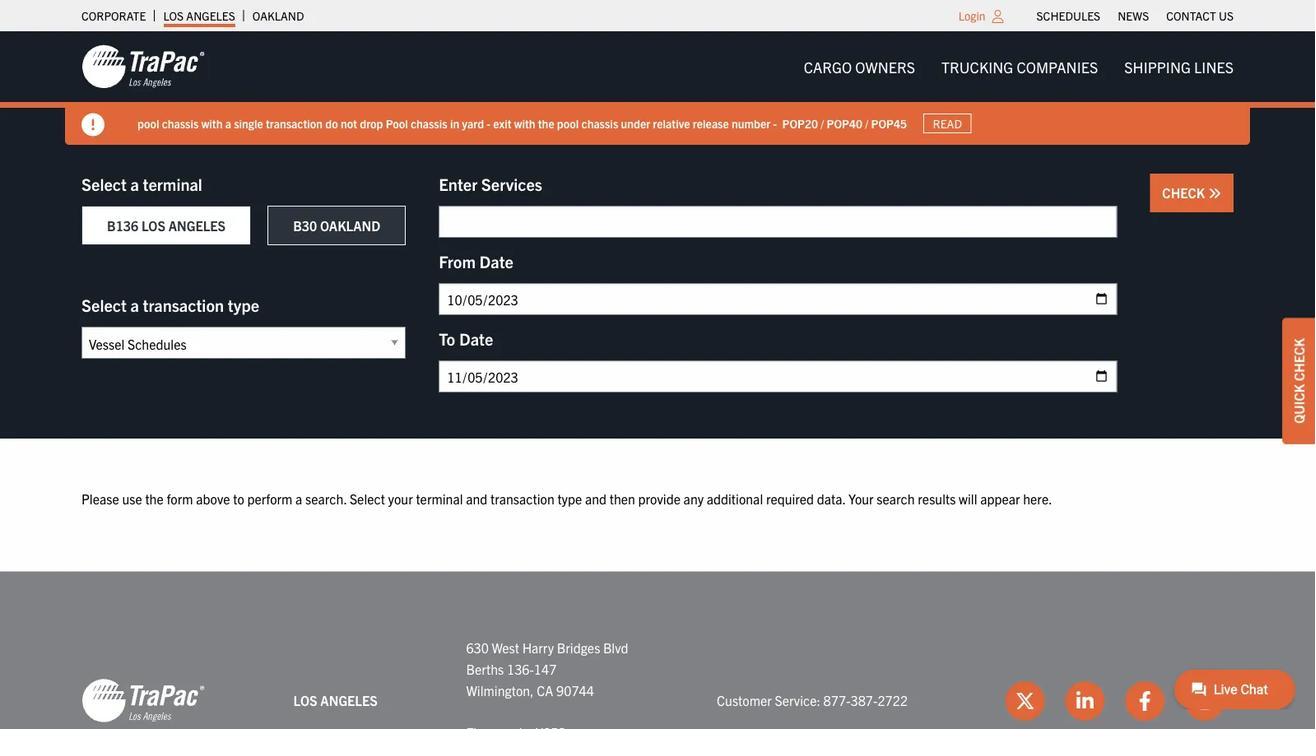 Task type: vqa. For each thing, say whether or not it's contained in the screenshot.
'provide'
yes



Task type: describe. For each thing, give the bounding box(es) containing it.
please use the form above to perform a search. select your terminal and transaction type and then provide any additional required data. your search results will appear here.
[[81, 490, 1052, 507]]

los angeles link
[[163, 4, 235, 27]]

1 pool from the left
[[137, 116, 159, 131]]

above
[[196, 490, 230, 507]]

check button
[[1150, 174, 1234, 212]]

1 vertical spatial los
[[141, 217, 165, 234]]

a down "b136"
[[130, 294, 139, 315]]

trucking companies link
[[928, 50, 1111, 83]]

387-
[[851, 692, 878, 709]]

schedules link
[[1037, 4, 1100, 27]]

1 vertical spatial angeles
[[168, 217, 226, 234]]

b30
[[293, 217, 317, 234]]

date for from date
[[479, 251, 514, 271]]

light image
[[992, 10, 1004, 23]]

cargo owners
[[804, 57, 915, 76]]

here.
[[1023, 490, 1052, 507]]

from
[[439, 251, 476, 271]]

2 / from the left
[[865, 116, 869, 131]]

1 with from the left
[[201, 116, 223, 131]]

in
[[450, 116, 459, 131]]

your
[[388, 490, 413, 507]]

release
[[693, 116, 729, 131]]

quick check
[[1290, 338, 1307, 424]]

0 vertical spatial angeles
[[186, 8, 235, 23]]

1 and from the left
[[466, 490, 487, 507]]

3 chassis from the left
[[581, 116, 618, 131]]

pop40
[[827, 116, 863, 131]]

to
[[439, 328, 455, 349]]

877-
[[824, 692, 851, 709]]

footer containing 630 west harry bridges blvd
[[0, 572, 1315, 729]]

any
[[684, 490, 704, 507]]

oakland link
[[253, 4, 304, 27]]

data.
[[817, 490, 846, 507]]

transaction inside banner
[[266, 116, 323, 131]]

login link
[[959, 8, 986, 23]]

under
[[621, 116, 650, 131]]

ca
[[537, 682, 553, 698]]

2 chassis from the left
[[411, 116, 447, 131]]

will
[[959, 490, 977, 507]]

exit
[[493, 116, 512, 131]]

corporate
[[81, 8, 146, 23]]

shipping lines link
[[1111, 50, 1247, 83]]

owners
[[855, 57, 915, 76]]

trucking companies
[[942, 57, 1098, 76]]

147
[[534, 661, 557, 677]]

Enter Services text field
[[439, 206, 1117, 238]]

a left search.
[[296, 490, 302, 507]]

2 vertical spatial select
[[350, 490, 385, 507]]

companies
[[1017, 57, 1098, 76]]

blvd
[[603, 640, 628, 656]]

1 vertical spatial type
[[557, 490, 582, 507]]

form
[[167, 490, 193, 507]]

read link
[[923, 113, 971, 133]]

results
[[918, 490, 956, 507]]

pop45
[[871, 116, 907, 131]]

2 - from the left
[[773, 116, 777, 131]]

single
[[234, 116, 263, 131]]

menu bar inside banner
[[791, 50, 1247, 83]]

appear
[[980, 490, 1020, 507]]

0 horizontal spatial the
[[145, 490, 164, 507]]

2722
[[878, 692, 908, 709]]

pool
[[386, 116, 408, 131]]

contact us
[[1166, 8, 1234, 23]]

check inside button
[[1162, 184, 1208, 201]]

shipping
[[1124, 57, 1191, 76]]

to
[[233, 490, 244, 507]]

search.
[[305, 490, 347, 507]]

bridges
[[557, 640, 600, 656]]

select a terminal
[[81, 173, 202, 194]]

select for select a terminal
[[81, 173, 127, 194]]

630 west harry bridges blvd berths 136-147 wilmington, ca 90744 customer service: 877-387-2722
[[466, 640, 908, 709]]

contact us link
[[1166, 4, 1234, 27]]

read
[[933, 116, 962, 131]]

0 vertical spatial terminal
[[143, 173, 202, 194]]

provide
[[638, 490, 681, 507]]

service:
[[775, 692, 820, 709]]

required
[[766, 490, 814, 507]]

los inside footer
[[293, 692, 317, 709]]

corporate link
[[81, 4, 146, 27]]

additional
[[707, 490, 763, 507]]

menu bar containing schedules
[[1028, 4, 1242, 27]]

From Date date field
[[439, 283, 1117, 315]]

los angeles inside footer
[[293, 692, 378, 709]]



Task type: locate. For each thing, give the bounding box(es) containing it.
1 horizontal spatial transaction
[[266, 116, 323, 131]]

menu bar up shipping
[[1028, 4, 1242, 27]]

the
[[538, 116, 554, 131], [145, 490, 164, 507]]

contact
[[1166, 8, 1216, 23]]

1 horizontal spatial terminal
[[416, 490, 463, 507]]

harry
[[522, 640, 554, 656]]

a up "b136"
[[130, 173, 139, 194]]

then
[[610, 490, 635, 507]]

0 horizontal spatial oakland
[[253, 8, 304, 23]]

solid image
[[1208, 187, 1221, 200]]

us
[[1219, 8, 1234, 23]]

los
[[163, 8, 184, 23], [141, 217, 165, 234], [293, 692, 317, 709]]

quick check link
[[1282, 318, 1315, 444]]

0 vertical spatial select
[[81, 173, 127, 194]]

1 horizontal spatial type
[[557, 490, 582, 507]]

perform
[[247, 490, 292, 507]]

use
[[122, 490, 142, 507]]

trucking
[[942, 57, 1013, 76]]

90744
[[556, 682, 594, 698]]

0 vertical spatial the
[[538, 116, 554, 131]]

date
[[479, 251, 514, 271], [459, 328, 493, 349]]

services
[[481, 173, 542, 194]]

0 vertical spatial date
[[479, 251, 514, 271]]

los angeles image
[[81, 44, 205, 90], [81, 678, 205, 724]]

1 horizontal spatial los angeles
[[293, 692, 378, 709]]

- right number at the right of page
[[773, 116, 777, 131]]

solid image
[[81, 113, 105, 136]]

0 vertical spatial oakland
[[253, 8, 304, 23]]

to date
[[439, 328, 493, 349]]

- left exit
[[487, 116, 491, 131]]

1 vertical spatial menu bar
[[791, 50, 1247, 83]]

chassis left in
[[411, 116, 447, 131]]

schedules
[[1037, 8, 1100, 23]]

and
[[466, 490, 487, 507], [585, 490, 607, 507]]

news link
[[1118, 4, 1149, 27]]

with left single
[[201, 116, 223, 131]]

2 vertical spatial transaction
[[490, 490, 554, 507]]

banner containing cargo owners
[[0, 31, 1315, 145]]

0 horizontal spatial chassis
[[162, 116, 199, 131]]

oakland right b30
[[320, 217, 380, 234]]

0 horizontal spatial and
[[466, 490, 487, 507]]

select left your
[[350, 490, 385, 507]]

los angeles image inside banner
[[81, 44, 205, 90]]

login
[[959, 8, 986, 23]]

shipping lines
[[1124, 57, 1234, 76]]

To Date date field
[[439, 360, 1117, 393]]

0 vertical spatial transaction
[[266, 116, 323, 131]]

/
[[821, 116, 824, 131], [865, 116, 869, 131]]

0 horizontal spatial terminal
[[143, 173, 202, 194]]

0 vertical spatial check
[[1162, 184, 1208, 201]]

terminal up b136 los angeles
[[143, 173, 202, 194]]

cargo
[[804, 57, 852, 76]]

0 horizontal spatial with
[[201, 116, 223, 131]]

enter
[[439, 173, 478, 194]]

customer
[[717, 692, 772, 709]]

from date
[[439, 251, 514, 271]]

1 horizontal spatial -
[[773, 116, 777, 131]]

with right exit
[[514, 116, 535, 131]]

pop20
[[782, 116, 818, 131]]

terminal
[[143, 173, 202, 194], [416, 490, 463, 507]]

pool right exit
[[557, 116, 579, 131]]

west
[[492, 640, 519, 656]]

select
[[81, 173, 127, 194], [81, 294, 127, 315], [350, 490, 385, 507]]

type
[[228, 294, 259, 315], [557, 490, 582, 507]]

wilmington,
[[466, 682, 534, 698]]

1 horizontal spatial pool
[[557, 116, 579, 131]]

transaction
[[266, 116, 323, 131], [143, 294, 224, 315], [490, 490, 554, 507]]

0 vertical spatial los
[[163, 8, 184, 23]]

number
[[732, 116, 770, 131]]

-
[[487, 116, 491, 131], [773, 116, 777, 131]]

0 horizontal spatial -
[[487, 116, 491, 131]]

please
[[81, 490, 119, 507]]

136-
[[507, 661, 534, 677]]

terminal right your
[[416, 490, 463, 507]]

pool chassis with a single transaction  do not drop pool chassis in yard -  exit with the pool chassis under relative release number -  pop20 / pop40 / pop45
[[137, 116, 907, 131]]

1 horizontal spatial chassis
[[411, 116, 447, 131]]

check
[[1162, 184, 1208, 201], [1290, 338, 1307, 381]]

and left then on the left
[[585, 490, 607, 507]]

and right your
[[466, 490, 487, 507]]

the right exit
[[538, 116, 554, 131]]

relative
[[653, 116, 690, 131]]

1 - from the left
[[487, 116, 491, 131]]

1 vertical spatial check
[[1290, 338, 1307, 381]]

chassis left single
[[162, 116, 199, 131]]

b136 los angeles
[[107, 217, 226, 234]]

date for to date
[[459, 328, 493, 349]]

los angeles image for banner at the top of page containing cargo owners
[[81, 44, 205, 90]]

oakland right los angeles link
[[253, 8, 304, 23]]

yard
[[462, 116, 484, 131]]

menu bar
[[1028, 4, 1242, 27], [791, 50, 1247, 83]]

/ right pop20
[[821, 116, 824, 131]]

select for select a transaction type
[[81, 294, 127, 315]]

los angeles image inside footer
[[81, 678, 205, 724]]

b30 oakland
[[293, 217, 380, 234]]

chassis left under at the top of page
[[581, 116, 618, 131]]

date right from
[[479, 251, 514, 271]]

0 horizontal spatial los angeles
[[163, 8, 235, 23]]

select down "b136"
[[81, 294, 127, 315]]

1 / from the left
[[821, 116, 824, 131]]

search
[[877, 490, 915, 507]]

1 horizontal spatial /
[[865, 116, 869, 131]]

quick
[[1290, 384, 1307, 424]]

2 vertical spatial los
[[293, 692, 317, 709]]

menu bar containing cargo owners
[[791, 50, 1247, 83]]

0 horizontal spatial check
[[1162, 184, 1208, 201]]

2 pool from the left
[[557, 116, 579, 131]]

1 vertical spatial date
[[459, 328, 493, 349]]

date right to at the top of the page
[[459, 328, 493, 349]]

menu bar down light image at the right of the page
[[791, 50, 1247, 83]]

banner
[[0, 31, 1315, 145]]

with
[[201, 116, 223, 131], [514, 116, 535, 131]]

1 horizontal spatial oakland
[[320, 217, 380, 234]]

a inside banner
[[225, 116, 231, 131]]

1 horizontal spatial and
[[585, 490, 607, 507]]

angeles inside footer
[[320, 692, 378, 709]]

0 vertical spatial type
[[228, 294, 259, 315]]

0 horizontal spatial pool
[[137, 116, 159, 131]]

0 vertical spatial los angeles
[[163, 8, 235, 23]]

630
[[466, 640, 489, 656]]

footer
[[0, 572, 1315, 729]]

1 vertical spatial transaction
[[143, 294, 224, 315]]

1 vertical spatial select
[[81, 294, 127, 315]]

0 vertical spatial menu bar
[[1028, 4, 1242, 27]]

b136
[[107, 217, 138, 234]]

angeles
[[186, 8, 235, 23], [168, 217, 226, 234], [320, 692, 378, 709]]

1 horizontal spatial with
[[514, 116, 535, 131]]

1 vertical spatial los angeles image
[[81, 678, 205, 724]]

2 horizontal spatial chassis
[[581, 116, 618, 131]]

/ left pop45
[[865, 116, 869, 131]]

2 horizontal spatial transaction
[[490, 490, 554, 507]]

0 horizontal spatial transaction
[[143, 294, 224, 315]]

1 vertical spatial oakland
[[320, 217, 380, 234]]

a
[[225, 116, 231, 131], [130, 173, 139, 194], [130, 294, 139, 315], [296, 490, 302, 507]]

2 vertical spatial angeles
[[320, 692, 378, 709]]

1 horizontal spatial check
[[1290, 338, 1307, 381]]

2 with from the left
[[514, 116, 535, 131]]

pool right solid icon
[[137, 116, 159, 131]]

select up "b136"
[[81, 173, 127, 194]]

1 horizontal spatial the
[[538, 116, 554, 131]]

enter services
[[439, 173, 542, 194]]

1 vertical spatial los angeles
[[293, 692, 378, 709]]

los angeles image for footer containing 630 west harry bridges blvd
[[81, 678, 205, 724]]

berths
[[466, 661, 504, 677]]

0 vertical spatial los angeles image
[[81, 44, 205, 90]]

0 horizontal spatial /
[[821, 116, 824, 131]]

1 vertical spatial the
[[145, 490, 164, 507]]

1 vertical spatial terminal
[[416, 490, 463, 507]]

not
[[341, 116, 357, 131]]

news
[[1118, 8, 1149, 23]]

2 and from the left
[[585, 490, 607, 507]]

oakland
[[253, 8, 304, 23], [320, 217, 380, 234]]

a left single
[[225, 116, 231, 131]]

chassis
[[162, 116, 199, 131], [411, 116, 447, 131], [581, 116, 618, 131]]

drop
[[360, 116, 383, 131]]

2 los angeles image from the top
[[81, 678, 205, 724]]

cargo owners link
[[791, 50, 928, 83]]

the right use
[[145, 490, 164, 507]]

do
[[325, 116, 338, 131]]

0 horizontal spatial type
[[228, 294, 259, 315]]

your
[[849, 490, 874, 507]]

select a transaction type
[[81, 294, 259, 315]]

lines
[[1194, 57, 1234, 76]]

1 los angeles image from the top
[[81, 44, 205, 90]]

1 chassis from the left
[[162, 116, 199, 131]]



